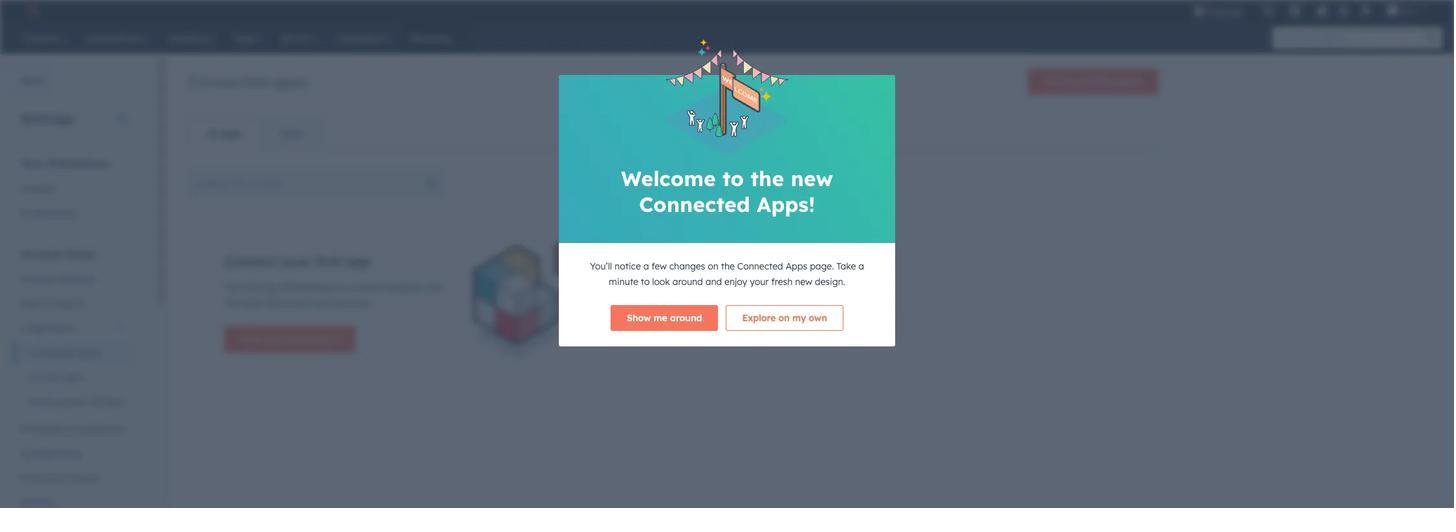 Task type: locate. For each thing, give the bounding box(es) containing it.
app for visit app marketplace link in connect your first app tab panel
[[263, 334, 281, 345]]

power
[[284, 298, 310, 309]]

1 horizontal spatial on
[[779, 313, 790, 324]]

0 vertical spatial apps
[[271, 72, 308, 91]]

1 vertical spatial app
[[262, 282, 279, 294]]

notifications button
[[1355, 0, 1377, 21]]

Search for an app search field
[[188, 171, 447, 197]]

apps right all
[[221, 128, 243, 140]]

0 vertical spatial visit app marketplace
[[1044, 76, 1142, 87]]

0 horizontal spatial on
[[708, 261, 719, 273]]

connected apps
[[28, 347, 99, 359]]

&
[[47, 298, 54, 310], [55, 473, 61, 485]]

around down the changes
[[673, 276, 703, 288]]

apps for all apps
[[221, 128, 243, 140]]

0 horizontal spatial visit app marketplace link
[[224, 327, 355, 353]]

your preferences
[[21, 157, 108, 170]]

visit app marketplace inside connect your first app tab panel
[[241, 334, 339, 345]]

1 vertical spatial account
[[21, 274, 55, 285]]

connected up the changes
[[639, 192, 750, 218]]

welcome to the new connected apps!
[[621, 166, 833, 218]]

general
[[21, 183, 54, 195]]

1 vertical spatial your
[[750, 276, 769, 288]]

look
[[652, 276, 670, 288]]

menu
[[1184, 0, 1439, 21]]

marketplace downloads
[[21, 424, 123, 435]]

visit
[[1044, 76, 1064, 87], [224, 282, 243, 294], [241, 334, 260, 345]]

all apps link
[[189, 118, 261, 149]]

0 horizontal spatial apps
[[221, 128, 243, 140]]

1 vertical spatial visit app marketplace
[[241, 334, 339, 345]]

1 account from the top
[[21, 248, 63, 261]]

1 vertical spatial apps
[[221, 128, 243, 140]]

apps inside tab list
[[221, 128, 243, 140]]

users & teams
[[21, 298, 84, 310]]

2 vertical spatial apps
[[61, 372, 83, 384]]

2 horizontal spatial to
[[723, 166, 744, 192]]

a right take
[[859, 261, 864, 273]]

you'll
[[590, 261, 612, 273]]

back link
[[0, 69, 52, 94]]

on inside explore on my own button
[[779, 313, 790, 324]]

app
[[1066, 76, 1084, 87], [262, 282, 279, 294], [263, 334, 281, 345]]

my
[[792, 313, 806, 324]]

on left the my
[[779, 313, 790, 324]]

connected up fresh
[[737, 261, 783, 273]]

1 horizontal spatial to
[[641, 276, 650, 288]]

1 vertical spatial around
[[670, 313, 702, 324]]

2 account from the top
[[21, 274, 55, 285]]

2 vertical spatial your
[[313, 298, 332, 309]]

0 horizontal spatial a
[[644, 261, 649, 273]]

design.
[[815, 276, 845, 288]]

apps up service
[[61, 372, 83, 384]]

1 horizontal spatial visit app marketplace link
[[1028, 69, 1159, 94]]

your left fresh
[[750, 276, 769, 288]]

show me around
[[627, 313, 702, 324]]

& inside "link"
[[55, 473, 61, 485]]

around
[[673, 276, 703, 288], [670, 313, 702, 324]]

minute
[[609, 276, 638, 288]]

upgrade image
[[1193, 6, 1205, 17]]

0 horizontal spatial visit app marketplace
[[241, 334, 339, 345]]

visit inside visit the app marketplace to connect hubspot with the tools that power your business.
[[224, 282, 243, 294]]

2 a from the left
[[859, 261, 864, 273]]

help image
[[1316, 6, 1328, 17]]

your
[[21, 157, 45, 170]]

marketplace downloads link
[[13, 417, 135, 442]]

& for privacy
[[55, 473, 61, 485]]

marketplace
[[1087, 76, 1142, 87], [282, 282, 335, 294], [284, 334, 339, 345], [21, 424, 74, 435]]

setup
[[66, 248, 96, 261]]

1 a from the left
[[644, 261, 649, 273]]

apps!
[[757, 192, 815, 218]]

0 horizontal spatial your
[[281, 254, 311, 270]]

1 vertical spatial &
[[55, 473, 61, 485]]

connected inside welcome to the new connected apps!
[[639, 192, 750, 218]]

0 horizontal spatial &
[[47, 298, 54, 310]]

account up account defaults
[[21, 248, 63, 261]]

notifications link
[[13, 201, 135, 226]]

app for topmost visit app marketplace link
[[1066, 76, 1084, 87]]

0 vertical spatial &
[[47, 298, 54, 310]]

account defaults link
[[13, 267, 135, 292]]

apps
[[271, 72, 308, 91], [221, 128, 243, 140]]

to
[[723, 166, 744, 192], [641, 276, 650, 288], [337, 282, 346, 294]]

1 vertical spatial apps
[[77, 347, 99, 359]]

back
[[21, 75, 44, 87]]

show me around button
[[611, 306, 718, 331]]

0 vertical spatial apps
[[786, 261, 808, 273]]

around inside button
[[670, 313, 702, 324]]

to up the business.
[[337, 282, 346, 294]]

connected apps link
[[13, 341, 135, 366]]

abc
[[1401, 5, 1418, 16]]

1 vertical spatial visit
[[224, 282, 243, 294]]

explore on my own button
[[726, 306, 843, 331]]

tab list containing all apps
[[188, 118, 323, 150]]

1 vertical spatial on
[[779, 313, 790, 324]]

visit app marketplace
[[1044, 76, 1142, 87], [241, 334, 339, 345]]

users & teams link
[[13, 292, 135, 316]]

your left the 'first'
[[281, 254, 311, 270]]

new inside you'll notice a few changes on the connected apps page. take a minute to look around and enjoy your fresh new design.
[[795, 276, 812, 288]]

visit app marketplace for topmost visit app marketplace link
[[1044, 76, 1142, 87]]

& right users
[[47, 298, 54, 310]]

your
[[281, 254, 311, 270], [750, 276, 769, 288], [313, 298, 332, 309]]

2 horizontal spatial your
[[750, 276, 769, 288]]

1 vertical spatial visit app marketplace link
[[224, 327, 355, 353]]

0 vertical spatial around
[[673, 276, 703, 288]]

0 vertical spatial on
[[708, 261, 719, 273]]

account
[[21, 248, 63, 261], [21, 274, 55, 285]]

integrations button
[[13, 316, 135, 341]]

with
[[425, 282, 443, 294]]

apps up fresh
[[786, 261, 808, 273]]

apps up private apps link
[[77, 347, 99, 359]]

menu item
[[1253, 0, 1256, 21]]

1 horizontal spatial visit app marketplace
[[1044, 76, 1142, 87]]

0 vertical spatial new
[[791, 166, 833, 192]]

2 vertical spatial app
[[263, 334, 281, 345]]

to inside you'll notice a few changes on the connected apps page. take a minute to look around and enjoy your fresh new design.
[[641, 276, 650, 288]]

2 vertical spatial visit
[[241, 334, 260, 345]]

connected up private apps at bottom
[[28, 347, 74, 359]]

account inside account defaults link
[[21, 274, 55, 285]]

around right 'me'
[[670, 313, 702, 324]]

business.
[[334, 298, 373, 309]]

app inside visit the app marketplace to connect hubspot with the tools that power your business.
[[262, 282, 279, 294]]

private apps link
[[13, 366, 135, 390]]

settings image
[[1338, 5, 1350, 17]]

1 horizontal spatial apps
[[271, 72, 308, 91]]

hubspot link
[[16, 3, 49, 18]]

connected apps
[[188, 72, 308, 91]]

explore
[[742, 313, 776, 324]]

connected
[[188, 72, 267, 91], [639, 192, 750, 218], [737, 261, 783, 273], [28, 347, 74, 359]]

your preferences element
[[13, 157, 135, 226]]

1 horizontal spatial your
[[313, 298, 332, 309]]

apps for connected apps
[[77, 347, 99, 359]]

visit app marketplace for visit app marketplace link in connect your first app tab panel
[[241, 334, 339, 345]]

1 horizontal spatial &
[[55, 473, 61, 485]]

private apps
[[28, 372, 83, 384]]

account for account defaults
[[21, 274, 55, 285]]

alerts
[[280, 128, 304, 140]]

& right privacy
[[55, 473, 61, 485]]

app
[[345, 254, 370, 270]]

tab list
[[188, 118, 323, 150]]

0 horizontal spatial to
[[337, 282, 346, 294]]

to left look
[[641, 276, 650, 288]]

apps up alerts link
[[271, 72, 308, 91]]

connect
[[224, 254, 277, 270]]

account up users
[[21, 274, 55, 285]]

a
[[644, 261, 649, 273], [859, 261, 864, 273]]

search button
[[1421, 27, 1443, 49]]

apps
[[786, 261, 808, 273], [77, 347, 99, 359], [61, 372, 83, 384]]

0 vertical spatial visit
[[1044, 76, 1064, 87]]

0 vertical spatial account
[[21, 248, 63, 261]]

email service provider link
[[13, 390, 135, 415]]

to left apps!
[[723, 166, 744, 192]]

general link
[[13, 177, 135, 201]]

1 vertical spatial new
[[795, 276, 812, 288]]

0 vertical spatial your
[[281, 254, 311, 270]]

defaults
[[58, 274, 94, 285]]

new
[[791, 166, 833, 192], [795, 276, 812, 288]]

welcome to the new connected apps! dialog
[[559, 39, 895, 347]]

tracking
[[21, 448, 57, 460]]

show
[[627, 313, 651, 324]]

alerts link
[[261, 118, 322, 149]]

on up and
[[708, 261, 719, 273]]

1 horizontal spatial a
[[859, 261, 864, 273]]

a left few
[[644, 261, 649, 273]]

& for users
[[47, 298, 54, 310]]

your right power
[[313, 298, 332, 309]]

visit app marketplace link
[[1028, 69, 1159, 94], [224, 327, 355, 353]]

0 vertical spatial app
[[1066, 76, 1084, 87]]

email service provider
[[28, 397, 124, 408]]

marketplace inside account setup element
[[21, 424, 74, 435]]

connect your first app
[[224, 254, 370, 270]]



Task type: describe. For each thing, give the bounding box(es) containing it.
account setup
[[21, 248, 96, 261]]

upgrade
[[1208, 6, 1244, 17]]

tools
[[241, 298, 261, 309]]

visit for topmost visit app marketplace link
[[1044, 76, 1064, 87]]

first
[[315, 254, 341, 270]]

own
[[809, 313, 827, 324]]

connected up the all apps link
[[188, 72, 267, 91]]

account defaults
[[21, 274, 94, 285]]

marketplaces image
[[1289, 6, 1301, 17]]

connected inside account setup element
[[28, 347, 74, 359]]

downloads
[[76, 424, 123, 435]]

to inside visit the app marketplace to connect hubspot with the tools that power your business.
[[337, 282, 346, 294]]

explore on my own
[[742, 313, 827, 324]]

few
[[652, 261, 667, 273]]

connect your first app tab panel
[[188, 149, 1159, 406]]

the inside you'll notice a few changes on the connected apps page. take a minute to look around and enjoy your fresh new design.
[[721, 261, 735, 273]]

visit for visit app marketplace link in connect your first app tab panel
[[241, 334, 260, 345]]

your inside you'll notice a few changes on the connected apps page. take a minute to look around and enjoy your fresh new design.
[[750, 276, 769, 288]]

tracking code link
[[13, 442, 135, 466]]

account for account setup
[[21, 248, 63, 261]]

private
[[28, 372, 59, 384]]

the inside welcome to the new connected apps!
[[751, 166, 784, 192]]

notifications image
[[1360, 6, 1371, 17]]

apps inside you'll notice a few changes on the connected apps page. take a minute to look around and enjoy your fresh new design.
[[786, 261, 808, 273]]

menu containing abc
[[1184, 0, 1439, 21]]

integrations
[[21, 323, 74, 334]]

visit the app marketplace to connect hubspot with the tools that power your business.
[[224, 282, 443, 309]]

on inside you'll notice a few changes on the connected apps page. take a minute to look around and enjoy your fresh new design.
[[708, 261, 719, 273]]

provider
[[89, 397, 124, 408]]

hubspot
[[385, 282, 423, 294]]

abc button
[[1379, 0, 1437, 21]]

marketplace inside visit the app marketplace to connect hubspot with the tools that power your business.
[[282, 282, 335, 294]]

privacy & consent link
[[13, 466, 135, 491]]

search image
[[1427, 34, 1436, 43]]

calling icon image
[[1262, 5, 1274, 17]]

tracking code
[[21, 448, 82, 460]]

your inside visit the app marketplace to connect hubspot with the tools that power your business.
[[313, 298, 332, 309]]

help button
[[1311, 0, 1333, 21]]

that
[[264, 298, 281, 309]]

fresh
[[771, 276, 793, 288]]

users
[[21, 298, 45, 310]]

teams
[[56, 298, 84, 310]]

and
[[706, 276, 722, 288]]

all apps
[[207, 128, 243, 140]]

visit app marketplace link inside connect your first app tab panel
[[224, 327, 355, 353]]

email
[[28, 397, 52, 408]]

connect
[[348, 282, 382, 294]]

brad klo image
[[1387, 5, 1399, 16]]

take
[[837, 261, 856, 273]]

notice
[[615, 261, 641, 273]]

marketplaces button
[[1281, 0, 1309, 21]]

settings
[[21, 111, 73, 127]]

privacy
[[21, 473, 52, 485]]

settings link
[[1336, 4, 1352, 17]]

hubspot image
[[23, 3, 39, 18]]

connected inside you'll notice a few changes on the connected apps page. take a minute to look around and enjoy your fresh new design.
[[737, 261, 783, 273]]

changes
[[669, 261, 705, 273]]

code
[[59, 448, 82, 460]]

notifications
[[21, 208, 76, 219]]

page.
[[810, 261, 834, 273]]

preferences
[[48, 157, 108, 170]]

apps for private apps
[[61, 372, 83, 384]]

you'll notice a few changes on the connected apps page. take a minute to look around and enjoy your fresh new design.
[[590, 261, 864, 288]]

account setup element
[[13, 247, 135, 508]]

new inside welcome to the new connected apps!
[[791, 166, 833, 192]]

apps for connected apps
[[271, 72, 308, 91]]

0 vertical spatial visit app marketplace link
[[1028, 69, 1159, 94]]

enjoy
[[725, 276, 747, 288]]

around inside you'll notice a few changes on the connected apps page. take a minute to look around and enjoy your fresh new design.
[[673, 276, 703, 288]]

calling icon button
[[1257, 2, 1279, 19]]

to inside welcome to the new connected apps!
[[723, 166, 744, 192]]

me
[[654, 313, 668, 324]]

privacy & consent
[[21, 473, 98, 485]]

welcome
[[621, 166, 716, 192]]

all
[[207, 128, 218, 140]]

consent
[[64, 473, 98, 485]]

service
[[55, 397, 86, 408]]

Search HubSpot search field
[[1273, 27, 1431, 49]]



Task type: vqa. For each thing, say whether or not it's contained in the screenshot.
left the &
yes



